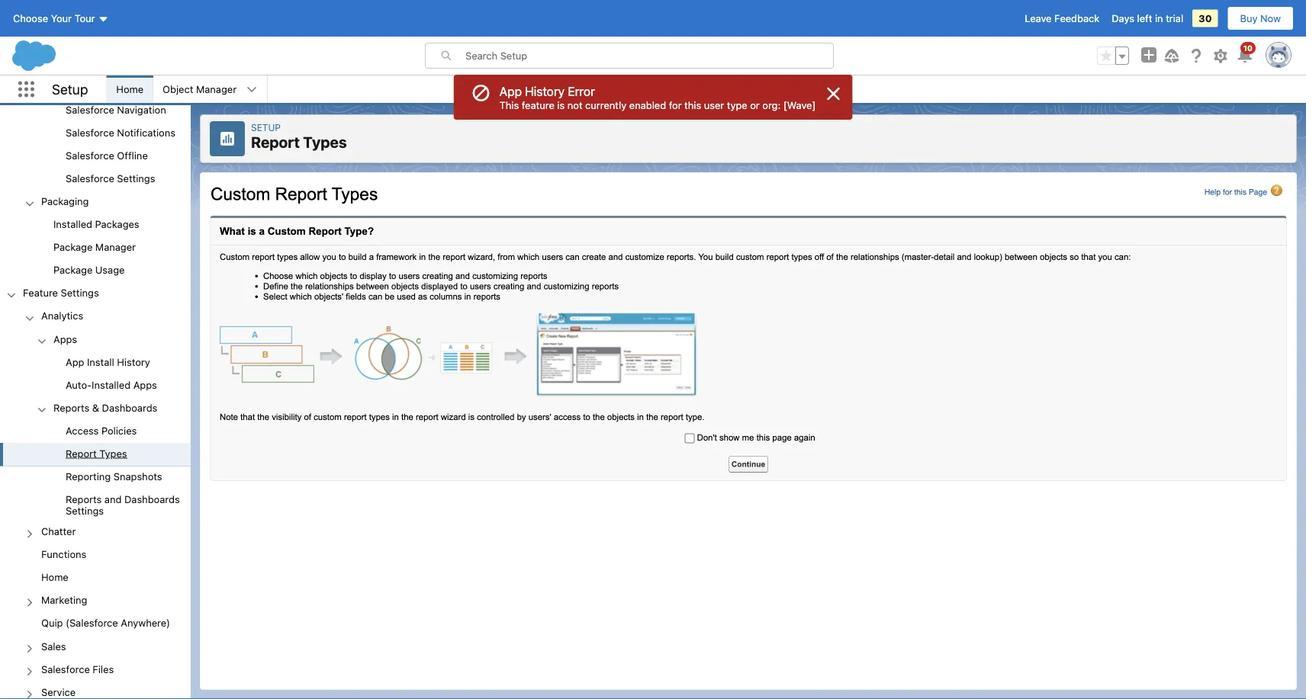 Task type: locate. For each thing, give the bounding box(es) containing it.
navigation
[[117, 104, 166, 115]]

apps tree item
[[0, 329, 191, 397]]

analytics link
[[41, 310, 83, 324]]

0 vertical spatial app
[[499, 84, 522, 99]]

0 vertical spatial manager
[[196, 84, 237, 95]]

salesforce inside salesforce navigation "link"
[[66, 104, 114, 115]]

salesforce inside salesforce settings link
[[66, 173, 114, 184]]

0 horizontal spatial types
[[99, 448, 127, 459]]

settings inside salesforce settings link
[[117, 173, 155, 184]]

1 vertical spatial settings
[[61, 287, 99, 299]]

1 vertical spatial app
[[66, 356, 84, 368]]

marketing link
[[41, 595, 87, 609]]

setup
[[52, 81, 88, 97], [251, 122, 281, 133]]

installed down app install history link
[[92, 379, 131, 391]]

package manager
[[53, 241, 136, 253]]

dashboards down snapshots
[[124, 494, 180, 505]]

reports for reports and dashboards settings
[[66, 494, 102, 505]]

1 vertical spatial installed
[[92, 379, 131, 391]]

packaging tree item
[[0, 191, 191, 283]]

salesforce up salesforce settings
[[66, 150, 114, 161]]

10 button
[[1236, 42, 1256, 65]]

app inside tree item
[[66, 356, 84, 368]]

app up auto-
[[66, 356, 84, 368]]

1 horizontal spatial app
[[499, 84, 522, 99]]

settings down offline
[[117, 173, 155, 184]]

setup inside setup report types
[[251, 122, 281, 133]]

1 vertical spatial types
[[99, 448, 127, 459]]

days left in trial
[[1112, 13, 1183, 24]]

marketing
[[41, 595, 87, 606]]

app up this
[[499, 84, 522, 99]]

packages
[[95, 218, 139, 230]]

0 vertical spatial home
[[116, 84, 144, 95]]

30
[[1199, 13, 1212, 24]]

history
[[525, 84, 565, 99], [117, 356, 150, 368]]

left
[[1137, 13, 1152, 24]]

app for history
[[499, 84, 522, 99]]

report down setup "link"
[[251, 133, 300, 151]]

offline
[[117, 150, 148, 161]]

group containing analytics
[[0, 306, 191, 700]]

1 vertical spatial manager
[[95, 241, 136, 253]]

salesforce inside salesforce notifications link
[[66, 127, 114, 138]]

salesforce up service
[[41, 664, 90, 675]]

app inside app history error this feature is not currently enabled for this user type or org: [wave]
[[499, 84, 522, 99]]

0 vertical spatial setup
[[52, 81, 88, 97]]

salesforce settings
[[66, 173, 155, 184]]

0 vertical spatial home link
[[107, 76, 153, 103]]

reports & dashboards
[[53, 402, 157, 414]]

report types
[[66, 448, 127, 459]]

reports down reporting on the bottom left
[[66, 494, 102, 505]]

notifications
[[117, 127, 175, 138]]

reports inside 'reports and dashboards settings'
[[66, 494, 102, 505]]

apps down app install history link
[[133, 379, 157, 391]]

analytics tree item
[[0, 306, 191, 521]]

manager for object manager
[[196, 84, 237, 95]]

settings
[[117, 173, 155, 184], [61, 287, 99, 299], [66, 505, 104, 517]]

snapshots
[[113, 471, 162, 482]]

salesforce for salesforce settings
[[66, 173, 114, 184]]

app history error this feature is not currently enabled for this user type or org: [wave]
[[499, 84, 816, 111]]

0 vertical spatial reports
[[53, 402, 89, 414]]

error
[[568, 84, 595, 99]]

choose your tour
[[13, 13, 95, 24]]

salesforce inside salesforce offline link
[[66, 150, 114, 161]]

installed down packaging link
[[53, 218, 92, 230]]

1 horizontal spatial home
[[116, 84, 144, 95]]

1 vertical spatial reports
[[66, 494, 102, 505]]

0 vertical spatial report
[[251, 133, 300, 151]]

manager inside packaging tree item
[[95, 241, 136, 253]]

group containing installed packages
[[0, 214, 191, 283]]

package usage
[[53, 264, 125, 276]]

1 vertical spatial history
[[117, 356, 150, 368]]

manager
[[196, 84, 237, 95], [95, 241, 136, 253]]

salesforce settings link
[[66, 173, 155, 186]]

quip (salesforce anywhere) link
[[41, 618, 170, 631]]

user
[[704, 99, 724, 111]]

in
[[1155, 13, 1163, 24]]

group containing access policies
[[0, 420, 191, 521]]

1 vertical spatial home link
[[41, 572, 68, 586]]

1 horizontal spatial setup
[[251, 122, 281, 133]]

installed packages
[[53, 218, 139, 230]]

reports & dashboards link
[[53, 402, 157, 416]]

sales
[[41, 641, 66, 652]]

buy now
[[1240, 13, 1281, 24]]

1 horizontal spatial manager
[[196, 84, 237, 95]]

salesforce inside salesforce files link
[[41, 664, 90, 675]]

1 horizontal spatial types
[[303, 133, 347, 151]]

access policies link
[[66, 425, 137, 439]]

0 horizontal spatial history
[[117, 356, 150, 368]]

0 horizontal spatial report
[[66, 448, 97, 459]]

2 package from the top
[[53, 264, 93, 276]]

1 vertical spatial setup
[[251, 122, 281, 133]]

setup link
[[251, 122, 281, 133]]

1 horizontal spatial home link
[[107, 76, 153, 103]]

settings down package usage link
[[61, 287, 99, 299]]

feature settings link
[[23, 287, 99, 301]]

report down the access
[[66, 448, 97, 459]]

package up feature settings
[[53, 264, 93, 276]]

1 vertical spatial home
[[41, 572, 68, 583]]

settings left and
[[66, 505, 104, 517]]

1 package from the top
[[53, 241, 93, 253]]

reporting snapshots link
[[66, 471, 162, 485]]

1 vertical spatial apps
[[133, 379, 157, 391]]

0 horizontal spatial manager
[[95, 241, 136, 253]]

installed
[[53, 218, 92, 230], [92, 379, 131, 391]]

chatter link
[[41, 526, 76, 540]]

salesforce offline
[[66, 150, 148, 161]]

salesforce up salesforce notifications
[[66, 104, 114, 115]]

home link up the marketing
[[41, 572, 68, 586]]

1 vertical spatial dashboards
[[124, 494, 180, 505]]

0 vertical spatial settings
[[117, 173, 155, 184]]

0 vertical spatial installed
[[53, 218, 92, 230]]

settings for salesforce settings
[[117, 173, 155, 184]]

now
[[1260, 13, 1281, 24]]

quip (salesforce anywhere)
[[41, 618, 170, 629]]

apps
[[53, 333, 77, 345], [133, 379, 157, 391]]

manager down packages at the top
[[95, 241, 136, 253]]

1 horizontal spatial report
[[251, 133, 300, 151]]

0 vertical spatial history
[[525, 84, 565, 99]]

service link
[[41, 686, 76, 700]]

dashboards inside 'reports and dashboards settings'
[[124, 494, 180, 505]]

usage
[[95, 264, 125, 276]]

package up package usage
[[53, 241, 93, 253]]

dashboards up policies
[[102, 402, 157, 414]]

0 horizontal spatial home
[[41, 572, 68, 583]]

salesforce notifications link
[[66, 127, 175, 141]]

types inside setup report types
[[303, 133, 347, 151]]

home up navigation
[[116, 84, 144, 95]]

apps down analytics link
[[53, 333, 77, 345]]

0 vertical spatial types
[[303, 133, 347, 151]]

app
[[499, 84, 522, 99], [66, 356, 84, 368]]

manager right object
[[196, 84, 237, 95]]

0 horizontal spatial setup
[[52, 81, 88, 97]]

1 vertical spatial report
[[66, 448, 97, 459]]

salesforce for salesforce notifications
[[66, 127, 114, 138]]

feature
[[522, 99, 554, 111]]

group
[[0, 0, 191, 283], [1097, 47, 1129, 65], [0, 76, 191, 191], [0, 214, 191, 283], [0, 306, 191, 700], [0, 329, 191, 521], [0, 352, 191, 397], [0, 420, 191, 521]]

2 vertical spatial settings
[[66, 505, 104, 517]]

salesforce notifications
[[66, 127, 175, 138]]

history up auto-installed apps
[[117, 356, 150, 368]]

home link up navigation
[[107, 76, 153, 103]]

home down "functions" link at the bottom left of page
[[41, 572, 68, 583]]

history up feature
[[525, 84, 565, 99]]

salesforce for salesforce files
[[41, 664, 90, 675]]

reports
[[53, 402, 89, 414], [66, 494, 102, 505]]

salesforce for salesforce navigation
[[66, 104, 114, 115]]

app history error alert dialog
[[454, 75, 852, 120]]

salesforce for salesforce offline
[[66, 150, 114, 161]]

salesforce up salesforce offline
[[66, 127, 114, 138]]

0 vertical spatial dashboards
[[102, 402, 157, 414]]

salesforce
[[66, 104, 114, 115], [66, 127, 114, 138], [66, 150, 114, 161], [66, 173, 114, 184], [41, 664, 90, 675]]

reports for reports & dashboards
[[53, 402, 89, 414]]

history inside apps tree item
[[117, 356, 150, 368]]

types
[[303, 133, 347, 151], [99, 448, 127, 459]]

trial
[[1166, 13, 1183, 24]]

home
[[116, 84, 144, 95], [41, 572, 68, 583]]

analytics
[[41, 310, 83, 322]]

0 horizontal spatial app
[[66, 356, 84, 368]]

dashboards for reports and dashboards settings
[[124, 494, 180, 505]]

feature
[[23, 287, 58, 299]]

1 vertical spatial package
[[53, 264, 93, 276]]

not
[[567, 99, 582, 111]]

enabled
[[629, 99, 666, 111]]

0 vertical spatial apps
[[53, 333, 77, 345]]

0 vertical spatial package
[[53, 241, 93, 253]]

salesforce files
[[41, 664, 114, 675]]

installed inside apps tree item
[[92, 379, 131, 391]]

reports down auto-
[[53, 402, 89, 414]]

salesforce down salesforce offline link
[[66, 173, 114, 184]]

1 horizontal spatial history
[[525, 84, 565, 99]]

dashboards for reports & dashboards
[[102, 402, 157, 414]]

functions
[[41, 549, 86, 560]]

installed inside packaging tree item
[[53, 218, 92, 230]]

settings inside the feature settings link
[[61, 287, 99, 299]]



Task type: vqa. For each thing, say whether or not it's contained in the screenshot.
Social Customer Service link
no



Task type: describe. For each thing, give the bounding box(es) containing it.
(salesforce
[[66, 618, 118, 629]]

0 horizontal spatial apps
[[53, 333, 77, 345]]

leave feedback link
[[1025, 13, 1099, 24]]

package usage link
[[53, 264, 125, 278]]

history inside app history error this feature is not currently enabled for this user type or org: [wave]
[[525, 84, 565, 99]]

0 horizontal spatial home link
[[41, 572, 68, 586]]

group containing app install history
[[0, 352, 191, 397]]

for
[[669, 99, 682, 111]]

service
[[41, 686, 76, 698]]

your
[[51, 13, 72, 24]]

setup for setup
[[52, 81, 88, 97]]

functions link
[[41, 549, 86, 563]]

auto-
[[66, 379, 92, 391]]

packaging link
[[41, 196, 89, 209]]

object manager
[[163, 84, 237, 95]]

&
[[92, 402, 99, 414]]

package for package manager
[[53, 241, 93, 253]]

report types link
[[66, 448, 127, 462]]

days
[[1112, 13, 1134, 24]]

reports and dashboards settings
[[66, 494, 180, 517]]

types inside tree item
[[99, 448, 127, 459]]

app install history link
[[66, 356, 150, 370]]

this
[[684, 99, 701, 111]]

feature settings tree item
[[0, 283, 191, 700]]

feedback
[[1054, 13, 1099, 24]]

auto-installed apps link
[[66, 379, 157, 393]]

and
[[104, 494, 122, 505]]

leave feedback
[[1025, 13, 1099, 24]]

group containing apps
[[0, 329, 191, 521]]

1 horizontal spatial apps
[[133, 379, 157, 391]]

salesforce navigation link
[[66, 104, 166, 118]]

access
[[66, 425, 99, 436]]

tour
[[74, 13, 95, 24]]

package manager link
[[53, 241, 136, 255]]

Search Setup text field
[[465, 43, 833, 68]]

buy
[[1240, 13, 1258, 24]]

reporting snapshots
[[66, 471, 162, 482]]

type
[[727, 99, 747, 111]]

settings for feature settings
[[61, 287, 99, 299]]

object
[[163, 84, 193, 95]]

files
[[93, 664, 114, 675]]

leave
[[1025, 13, 1052, 24]]

feature settings
[[23, 287, 99, 299]]

quip
[[41, 618, 63, 629]]

report inside tree item
[[66, 448, 97, 459]]

object manager link
[[153, 76, 246, 103]]

report types tree item
[[0, 443, 191, 466]]

anywhere)
[[121, 618, 170, 629]]

currently
[[585, 99, 626, 111]]

this
[[499, 99, 519, 111]]

reports & dashboards tree item
[[0, 397, 191, 521]]

salesforce offline link
[[66, 150, 148, 163]]

report inside setup report types
[[251, 133, 300, 151]]

large image
[[824, 85, 842, 103]]

10
[[1243, 43, 1253, 52]]

access policies
[[66, 425, 137, 436]]

apps link
[[53, 333, 77, 347]]

choose
[[13, 13, 48, 24]]

choose your tour button
[[12, 6, 109, 31]]

or
[[750, 99, 760, 111]]

salesforce navigation
[[66, 104, 166, 115]]

installed packages link
[[53, 218, 139, 232]]

org:
[[762, 99, 781, 111]]

install
[[87, 356, 114, 368]]

is
[[557, 99, 565, 111]]

reporting
[[66, 471, 111, 482]]

app for install
[[66, 356, 84, 368]]

buy now button
[[1227, 6, 1294, 31]]

home inside feature settings tree item
[[41, 572, 68, 583]]

packaging
[[41, 196, 89, 207]]

sales link
[[41, 641, 66, 654]]

reports and dashboards settings link
[[66, 494, 191, 517]]

auto-installed apps
[[66, 379, 157, 391]]

package for package usage
[[53, 264, 93, 276]]

setup report types
[[251, 122, 347, 151]]

app install history
[[66, 356, 150, 368]]

manager for package manager
[[95, 241, 136, 253]]

settings inside 'reports and dashboards settings'
[[66, 505, 104, 517]]

salesforce files link
[[41, 664, 114, 677]]

chatter
[[41, 526, 76, 537]]

setup for setup report types
[[251, 122, 281, 133]]

[wave]
[[783, 99, 816, 111]]



